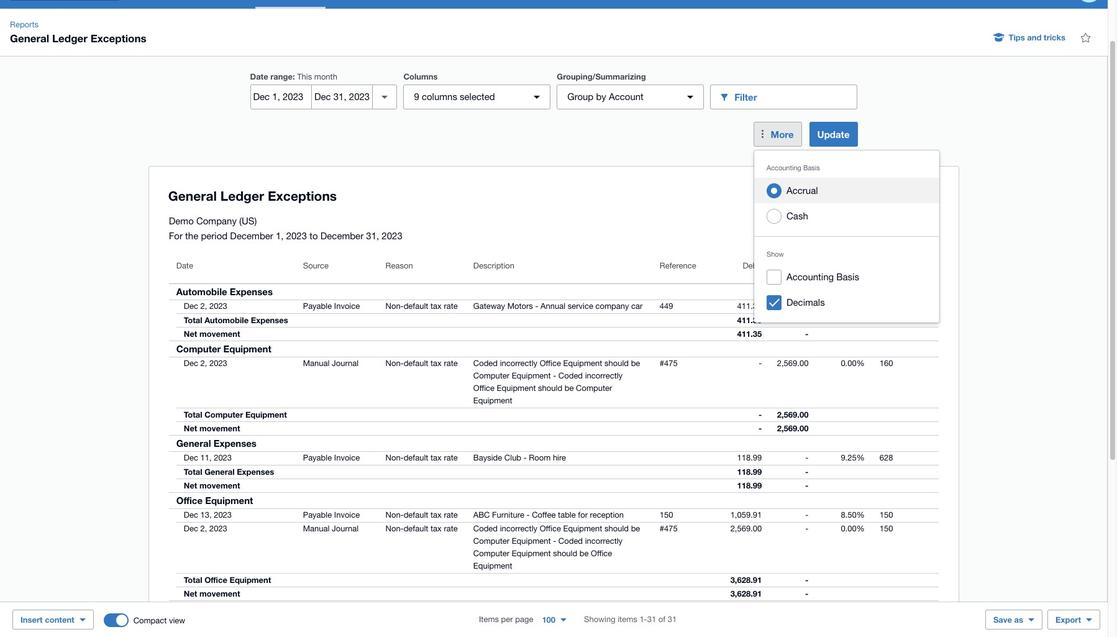 Task type: locate. For each thing, give the bounding box(es) containing it.
2 net from the top
[[184, 423, 197, 433]]

manual journal link for coded incorrectly office equipment should be computer equipment - coded incorrectly office equipment should be computer equipment
[[296, 357, 366, 370]]

2 default from the top
[[404, 359, 429, 368]]

3 dec from the top
[[184, 453, 198, 463]]

411.35
[[738, 302, 762, 311], [738, 315, 762, 325], [738, 329, 762, 339]]

dec down automobile expenses
[[184, 302, 198, 311]]

cash
[[787, 211, 809, 221]]

31 right the of
[[668, 615, 677, 624]]

total up printing
[[184, 575, 202, 585]]

dec
[[184, 302, 198, 311], [184, 359, 198, 368], [184, 453, 198, 463], [184, 510, 198, 520], [184, 524, 198, 533], [184, 619, 198, 628]]

accounting basis up accrual
[[767, 164, 821, 172]]

2 manual journal from the top
[[303, 524, 359, 533]]

0 vertical spatial 118.99
[[738, 453, 762, 463]]

3 non- from the top
[[386, 453, 404, 463]]

tax for gateway motors - annual service company car
[[431, 302, 442, 311]]

1 non- from the top
[[386, 302, 404, 311]]

dec 2, 2023 for gateway motors - annual service company car
[[184, 302, 227, 311]]

page
[[516, 615, 534, 624]]

dec down printing
[[184, 619, 198, 628]]

0 vertical spatial columns
[[422, 91, 458, 102]]

1 net movement from the top
[[184, 329, 240, 339]]

1 vertical spatial 118.99
[[738, 467, 762, 477]]

1 net from the top
[[184, 329, 197, 339]]

2, for coded incorrectly office equipment should be computer equipment - coded incorrectly computer equipment should be office equipment
[[200, 524, 207, 533]]

gateway
[[474, 302, 505, 311]]

content
[[45, 615, 74, 625]]

3 payable invoice link from the top
[[296, 509, 368, 522]]

2 vertical spatial payable
[[303, 510, 332, 520]]

1 vertical spatial demo
[[492, 619, 514, 628]]

automobile down automobile expenses
[[205, 315, 249, 325]]

0 vertical spatial invoice
[[334, 302, 360, 311]]

2, down printing
[[200, 619, 207, 628]]

449
[[660, 302, 674, 311]]

2 movement from the top
[[200, 423, 240, 433]]

columns right 9
[[422, 91, 458, 102]]

2 dec from the top
[[184, 359, 198, 368]]

1 vertical spatial payable
[[303, 453, 332, 463]]

31 left the of
[[648, 615, 657, 624]]

grouping/summarizing
[[557, 71, 646, 81]]

movement up printing & stationery
[[200, 589, 240, 599]]

3 total from the top
[[184, 467, 202, 477]]

1 manual from the top
[[303, 359, 330, 368]]

credit
[[787, 261, 809, 270]]

2 net movement from the top
[[184, 423, 240, 433]]

2023 inside 'link'
[[214, 510, 232, 520]]

0 vertical spatial journal
[[332, 359, 359, 368]]

non- for coded incorrectly office equipment should be computer equipment - coded incorrectly office equipment should be computer equipment
[[386, 359, 404, 368]]

dec 2, 2023 down automobile expenses
[[184, 302, 227, 311]]

printing & stationery
[[176, 603, 268, 614]]

net up general expenses
[[184, 423, 197, 433]]

2 total from the top
[[184, 410, 202, 420]]

1 dec from the top
[[184, 302, 198, 311]]

list box containing accrual
[[755, 150, 940, 323]]

view
[[169, 616, 185, 625]]

manual journal for coded incorrectly office equipment should be computer equipment - coded incorrectly computer equipment should be office equipment
[[303, 524, 359, 533]]

0.00% for 160
[[841, 359, 865, 368]]

general inside reports general ledger exceptions
[[10, 32, 49, 45]]

2 non-default tax rate link from the top
[[378, 357, 466, 370]]

150 link right 8.50%
[[873, 509, 901, 522]]

journal for coded incorrectly office equipment should be computer equipment - coded incorrectly computer equipment should be office equipment
[[332, 524, 359, 533]]

0 horizontal spatial demo
[[169, 216, 194, 226]]

160
[[880, 359, 894, 368]]

movement
[[200, 329, 240, 339], [200, 423, 240, 433], [200, 481, 240, 491], [200, 589, 240, 599]]

- link for 2,569.00
[[798, 523, 817, 535]]

2 vertical spatial 118.99
[[738, 481, 762, 491]]

- link for 118.99
[[798, 452, 817, 464]]

net for 3,628.91
[[184, 589, 197, 599]]

1 total from the top
[[184, 315, 202, 325]]

2 december from the left
[[321, 231, 364, 241]]

dec 2, 2023 link down dec 13, 2023 'link'
[[169, 523, 235, 535]]

date inside button
[[176, 261, 193, 270]]

3 411.35 from the top
[[738, 329, 762, 339]]

dec for coded incorrectly office equipment should be computer equipment - coded incorrectly office equipment should be computer equipment
[[184, 359, 198, 368]]

1 vertical spatial manual journal link
[[296, 523, 366, 535]]

1 payable from the top
[[303, 302, 332, 311]]

1 horizontal spatial basis
[[837, 272, 860, 282]]

group
[[755, 150, 940, 323]]

1 vertical spatial manual
[[303, 524, 330, 533]]

general expenses
[[176, 438, 257, 449]]

3 dec 2, 2023 link from the top
[[169, 523, 235, 535]]

non-default tax rate for bayside club - room hire
[[386, 453, 458, 463]]

1 vertical spatial 0.00%
[[841, 524, 865, 533]]

automobile down date button
[[176, 286, 227, 297]]

reports link
[[5, 19, 44, 31]]

accounting basis
[[767, 164, 821, 172], [787, 272, 860, 282]]

- link for 1,059.91
[[798, 509, 817, 522]]

date for date range : this month
[[250, 71, 268, 81]]

4 default from the top
[[404, 510, 429, 520]]

xero demo - print/bind report link
[[466, 617, 588, 630]]

dec left 11,
[[184, 453, 198, 463]]

total up general expenses
[[184, 410, 202, 420]]

accounting basis down tax
[[787, 272, 860, 282]]

1 dec 2, 2023 from the top
[[184, 302, 227, 311]]

1 #475 from the top
[[660, 359, 678, 368]]

1 non-default tax rate link from the top
[[378, 300, 466, 313]]

coded incorrectly office equipment should be computer equipment - coded incorrectly office equipment should be computer equipment link
[[466, 357, 653, 407]]

total up computer equipment
[[184, 315, 202, 325]]

1 vertical spatial #475
[[660, 524, 678, 533]]

dec 2, 2023 link for coded incorrectly office equipment should be computer equipment - coded incorrectly computer equipment should be office equipment
[[169, 523, 235, 535]]

reason button
[[378, 254, 466, 284]]

manual for coded incorrectly office equipment should be computer equipment - coded incorrectly computer equipment should be office equipment
[[303, 524, 330, 533]]

net movement up office equipment at the left bottom
[[184, 481, 240, 491]]

dec 2, 2023 link down printing
[[169, 617, 235, 630]]

default for coded incorrectly office equipment should be computer equipment - coded incorrectly office equipment should be computer equipment
[[404, 359, 429, 368]]

to
[[310, 231, 318, 241]]

1 vertical spatial #475 link
[[653, 523, 686, 535]]

3 non-default tax rate link from the top
[[378, 452, 466, 464]]

2 payable invoice link from the top
[[296, 452, 368, 464]]

3 2, from the top
[[200, 524, 207, 533]]

invoice for dec 11, 2023
[[334, 453, 360, 463]]

abc furniture - coffee table for reception
[[474, 510, 624, 520]]

0 vertical spatial demo
[[169, 216, 194, 226]]

4 non-default tax rate from the top
[[386, 510, 458, 520]]

4 dec from the top
[[184, 510, 198, 520]]

1 vertical spatial manual journal
[[303, 524, 359, 533]]

3 tax from the top
[[431, 453, 442, 463]]

0 vertical spatial automobile
[[176, 286, 227, 297]]

#475 link
[[653, 357, 686, 370], [653, 523, 686, 535]]

Select end date field
[[312, 85, 373, 109]]

total for total automobile expenses
[[184, 315, 202, 325]]

0 vertical spatial payable invoice
[[303, 302, 360, 311]]

dec for bayside club - room hire
[[184, 453, 198, 463]]

tricks
[[1045, 32, 1066, 42]]

449 link
[[653, 300, 681, 313]]

1 vertical spatial accounting basis
[[787, 272, 860, 282]]

- link for 411.35
[[798, 300, 817, 313]]

non-default tax rate for coded incorrectly office equipment should be computer equipment - coded incorrectly computer equipment should be office equipment
[[386, 524, 458, 533]]

non- for bayside club - room hire
[[386, 453, 404, 463]]

non- for abc furniture - coffee table for reception
[[386, 510, 404, 520]]

dec 2, 2023 link for coded incorrectly office equipment should be computer equipment - coded incorrectly office equipment should be computer equipment
[[169, 357, 235, 370]]

list of convenience dates image
[[373, 85, 398, 109]]

payable invoice link for dec 11, 2023
[[296, 452, 368, 464]]

#475 link for coded incorrectly office equipment should be computer equipment - coded incorrectly computer equipment should be office equipment
[[653, 523, 686, 535]]

2 manual from the top
[[303, 524, 330, 533]]

31
[[648, 615, 657, 624], [668, 615, 677, 624]]

items per page
[[479, 615, 534, 624]]

gateway motors - annual service company car link
[[466, 300, 651, 313]]

3 118.99 from the top
[[738, 481, 762, 491]]

rate for gateway motors - annual service company car
[[444, 302, 458, 311]]

0.00% down 8.50% link on the right bottom
[[841, 524, 865, 533]]

payable invoice link for dec 2, 2023
[[296, 300, 368, 313]]

net movement for 3,628.91
[[184, 589, 240, 599]]

2 vertical spatial general
[[205, 467, 235, 477]]

2 #475 from the top
[[660, 524, 678, 533]]

filter button
[[711, 85, 858, 109]]

december down (us)
[[230, 231, 273, 241]]

demo up for
[[169, 216, 194, 226]]

5 non-default tax rate link from the top
[[378, 523, 466, 535]]

4 tax from the top
[[431, 510, 442, 520]]

cash button
[[755, 203, 940, 229]]

4 dec 2, 2023 link from the top
[[169, 617, 235, 630]]

dec 2, 2023 link down computer equipment
[[169, 357, 235, 370]]

dec for abc furniture - coffee table for reception
[[184, 510, 198, 520]]

dec 2, 2023 down &
[[184, 619, 227, 628]]

0 vertical spatial general
[[10, 32, 49, 45]]

0 vertical spatial 0.00% link
[[834, 357, 873, 370]]

group by account
[[568, 91, 644, 102]]

2 3,628.91 from the top
[[731, 589, 762, 599]]

&
[[214, 603, 220, 614]]

1 #475 link from the top
[[653, 357, 686, 370]]

1 31 from the left
[[648, 615, 657, 624]]

0 vertical spatial manual journal
[[303, 359, 359, 368]]

reorder
[[853, 188, 889, 200]]

3,628.91 for net movement
[[731, 589, 762, 599]]

2, down automobile expenses
[[200, 302, 207, 311]]

default for gateway motors - annual service company car
[[404, 302, 429, 311]]

2,569.00
[[778, 359, 809, 368], [778, 410, 809, 420], [778, 423, 809, 433], [731, 524, 762, 533]]

date for date
[[176, 261, 193, 270]]

- inside coded incorrectly office equipment should be computer equipment - coded incorrectly office equipment should be computer equipment
[[553, 371, 557, 380]]

default for bayside club - room hire
[[404, 453, 429, 463]]

4 total from the top
[[184, 575, 202, 585]]

8.50%
[[841, 510, 865, 520]]

accounting up accrual
[[767, 164, 802, 172]]

motors
[[508, 302, 533, 311]]

manual for coded incorrectly office equipment should be computer equipment - coded incorrectly office equipment should be computer equipment
[[303, 359, 330, 368]]

non-default tax rate for gateway motors - annual service company car
[[386, 302, 458, 311]]

2,569.00 link
[[770, 357, 817, 370], [723, 523, 770, 535]]

items
[[479, 615, 499, 624]]

2 rate from the top
[[444, 359, 458, 368]]

december right to in the top of the page
[[321, 231, 364, 241]]

5 rate from the top
[[444, 524, 458, 533]]

160 link
[[873, 357, 901, 370]]

net up computer equipment
[[184, 329, 197, 339]]

0.00% link left 160
[[834, 357, 873, 370]]

basis down tax rate
[[837, 272, 860, 282]]

1 2, from the top
[[200, 302, 207, 311]]

expenses down automobile expenses
[[251, 315, 288, 325]]

payable invoice
[[303, 302, 360, 311], [303, 453, 360, 463], [303, 510, 360, 520]]

1 default from the top
[[404, 302, 429, 311]]

4 net from the top
[[184, 589, 197, 599]]

3 invoice from the top
[[334, 510, 360, 520]]

0 vertical spatial payable invoice link
[[296, 300, 368, 313]]

1 manual journal link from the top
[[296, 357, 366, 370]]

2 non-default tax rate from the top
[[386, 359, 458, 368]]

2 journal from the top
[[332, 524, 359, 533]]

columns
[[422, 91, 458, 102], [892, 188, 930, 200]]

columns for 9
[[422, 91, 458, 102]]

2 dec 2, 2023 link from the top
[[169, 357, 235, 370]]

of
[[659, 615, 666, 624]]

2, down computer equipment
[[200, 359, 207, 368]]

1 vertical spatial journal
[[332, 524, 359, 533]]

2 dec 2, 2023 from the top
[[184, 359, 227, 368]]

office equipment
[[176, 495, 253, 506]]

13,
[[200, 510, 212, 520]]

filter
[[735, 91, 758, 102]]

2 vertical spatial 411.35
[[738, 329, 762, 339]]

total down dec 11, 2023 link
[[184, 467, 202, 477]]

rate for abc furniture - coffee table for reception
[[444, 510, 458, 520]]

2023 down office equipment at the left bottom
[[214, 510, 232, 520]]

computer
[[176, 343, 221, 354], [474, 371, 510, 380], [576, 384, 613, 393], [205, 410, 243, 420], [474, 537, 510, 546], [474, 549, 510, 558]]

printing
[[176, 603, 211, 614]]

non-default tax rate for coded incorrectly office equipment should be computer equipment - coded incorrectly office equipment should be computer equipment
[[386, 359, 458, 368]]

invoice for dec 2, 2023
[[334, 302, 360, 311]]

2 vertical spatial payable invoice
[[303, 510, 360, 520]]

2,
[[200, 302, 207, 311], [200, 359, 207, 368], [200, 524, 207, 533], [200, 619, 207, 628]]

decimals
[[787, 297, 825, 308]]

2 0.00% from the top
[[841, 524, 865, 533]]

1 vertical spatial 0.00% link
[[834, 523, 873, 535]]

movement up office equipment at the left bottom
[[200, 481, 240, 491]]

net movement for -
[[184, 423, 240, 433]]

1 0.00% link from the top
[[834, 357, 873, 370]]

3 net from the top
[[184, 481, 197, 491]]

0 horizontal spatial 31
[[648, 615, 657, 624]]

150 link
[[653, 509, 681, 522], [873, 509, 901, 522], [873, 523, 901, 535]]

stationery
[[223, 603, 268, 614]]

net movement up computer equipment
[[184, 329, 240, 339]]

2 2, from the top
[[200, 359, 207, 368]]

0.00% left 160
[[841, 359, 865, 368]]

0.00% link down 8.50% link on the right bottom
[[834, 523, 873, 535]]

movement up computer equipment
[[200, 329, 240, 339]]

journal for coded incorrectly office equipment should be computer equipment - coded incorrectly office equipment should be computer equipment
[[332, 359, 359, 368]]

save as
[[994, 615, 1024, 625]]

basis up accrual
[[804, 164, 821, 172]]

3 rate from the top
[[444, 453, 458, 463]]

0 vertical spatial #475 link
[[653, 357, 686, 370]]

manual journal
[[303, 359, 359, 368], [303, 524, 359, 533]]

net up printing
[[184, 589, 197, 599]]

150 link down 8.50% link on the right bottom
[[873, 523, 901, 535]]

1 horizontal spatial columns
[[892, 188, 930, 200]]

1 vertical spatial 411.35
[[738, 315, 762, 325]]

2, down dec 13, 2023 'link'
[[200, 524, 207, 533]]

list box
[[755, 150, 940, 323]]

payable for dec 13, 2023
[[303, 510, 332, 520]]

net movement up &
[[184, 589, 240, 599]]

dec 2, 2023 link down automobile expenses
[[169, 300, 235, 313]]

1 vertical spatial invoice
[[334, 453, 360, 463]]

net movement
[[184, 329, 240, 339], [184, 423, 240, 433], [184, 481, 240, 491], [184, 589, 240, 599]]

dec inside 'link'
[[184, 510, 198, 520]]

5 dec from the top
[[184, 524, 198, 533]]

report
[[559, 619, 581, 628]]

dec 2, 2023 link
[[169, 300, 235, 313], [169, 357, 235, 370], [169, 523, 235, 535], [169, 617, 235, 630]]

manual journal for coded incorrectly office equipment should be computer equipment - coded incorrectly office equipment should be computer equipment
[[303, 359, 359, 368]]

2 non- from the top
[[386, 359, 404, 368]]

1 horizontal spatial demo
[[492, 619, 514, 628]]

accounting inside accounting basis button
[[787, 272, 834, 282]]

rate for coded incorrectly office equipment should be computer equipment - coded incorrectly office equipment should be computer equipment
[[444, 359, 458, 368]]

3 payable invoice from the top
[[303, 510, 360, 520]]

1 3,628.91 from the top
[[731, 575, 762, 585]]

2 tax from the top
[[431, 359, 442, 368]]

general up dec 11, 2023 link
[[176, 438, 211, 449]]

1 0.00% from the top
[[841, 359, 865, 368]]

118.99 for total general expenses
[[738, 467, 762, 477]]

0 vertical spatial basis
[[804, 164, 821, 172]]

1 horizontal spatial 31
[[668, 615, 677, 624]]

411.35 for total automobile expenses
[[738, 315, 762, 325]]

movement for -
[[200, 423, 240, 433]]

columns right reorder
[[892, 188, 930, 200]]

2 manual journal link from the top
[[296, 523, 366, 535]]

2 vertical spatial invoice
[[334, 510, 360, 520]]

net up office equipment at the left bottom
[[184, 481, 197, 491]]

dec 2, 2023 down dec 13, 2023 'link'
[[184, 524, 227, 533]]

#475 link for coded incorrectly office equipment should be computer equipment - coded incorrectly office equipment should be computer equipment
[[653, 357, 686, 370]]

incorrectly
[[500, 359, 538, 368], [585, 371, 623, 380], [500, 524, 538, 533], [585, 537, 623, 546]]

2 vertical spatial payable invoice link
[[296, 509, 368, 522]]

movement up general expenses
[[200, 423, 240, 433]]

room
[[529, 453, 551, 463]]

0 vertical spatial date
[[250, 71, 268, 81]]

0 horizontal spatial columns
[[422, 91, 458, 102]]

gateway motors - annual service company car
[[474, 302, 643, 311]]

accrual button
[[755, 178, 940, 203]]

dec for gateway motors - annual service company car
[[184, 302, 198, 311]]

net for 118.99
[[184, 481, 197, 491]]

- inside 'coded incorrectly office equipment should be computer equipment - coded incorrectly computer equipment should be office equipment'
[[553, 537, 557, 546]]

dec 2, 2023 down computer equipment
[[184, 359, 227, 368]]

0.00%
[[841, 359, 865, 368], [841, 524, 865, 533]]

3 movement from the top
[[200, 481, 240, 491]]

1 411.35 from the top
[[738, 302, 762, 311]]

2 payable invoice from the top
[[303, 453, 360, 463]]

accounting down credit
[[787, 272, 834, 282]]

4 non-default tax rate link from the top
[[378, 509, 466, 522]]

invoice
[[334, 302, 360, 311], [334, 453, 360, 463], [334, 510, 360, 520]]

date down the
[[176, 261, 193, 270]]

3 default from the top
[[404, 453, 429, 463]]

1 118.99 from the top
[[738, 453, 762, 463]]

1 manual journal from the top
[[303, 359, 359, 368]]

3 net movement from the top
[[184, 481, 240, 491]]

1 payable invoice from the top
[[303, 302, 360, 311]]

tax rate
[[834, 261, 865, 270]]

4 non- from the top
[[386, 510, 404, 520]]

date left range
[[250, 71, 268, 81]]

report output element
[[169, 254, 940, 637]]

0 horizontal spatial date
[[176, 261, 193, 270]]

150 for 2,569.00
[[880, 524, 894, 533]]

5 non- from the top
[[386, 524, 404, 533]]

4 net movement from the top
[[184, 589, 240, 599]]

1 payable invoice link from the top
[[296, 300, 368, 313]]

0 vertical spatial manual
[[303, 359, 330, 368]]

1 horizontal spatial december
[[321, 231, 364, 241]]

0 horizontal spatial basis
[[804, 164, 821, 172]]

1 vertical spatial 3,628.91
[[731, 589, 762, 599]]

dec down computer equipment
[[184, 359, 198, 368]]

5 default from the top
[[404, 524, 429, 533]]

0.00% link
[[834, 357, 873, 370], [834, 523, 873, 535]]

non-default tax rate link for abc furniture - coffee table for reception
[[378, 509, 466, 522]]

1 vertical spatial date
[[176, 261, 193, 270]]

2 #475 link from the top
[[653, 523, 686, 535]]

1 invoice from the top
[[334, 302, 360, 311]]

expenses down total computer equipment
[[214, 438, 257, 449]]

1 vertical spatial basis
[[837, 272, 860, 282]]

dec left 13,
[[184, 510, 198, 520]]

1 vertical spatial accounting
[[787, 272, 834, 282]]

non-default tax rate link for gateway motors - annual service company car
[[378, 300, 466, 313]]

2 411.35 from the top
[[738, 315, 762, 325]]

1 vertical spatial payable invoice link
[[296, 452, 368, 464]]

general down reports "link"
[[10, 32, 49, 45]]

4 movement from the top
[[200, 589, 240, 599]]

1 vertical spatial columns
[[892, 188, 930, 200]]

should
[[605, 359, 629, 368], [538, 384, 563, 393], [605, 524, 629, 533], [553, 549, 578, 558]]

9.25%
[[841, 453, 865, 463]]

demo
[[169, 216, 194, 226], [492, 619, 514, 628]]

net
[[184, 329, 197, 339], [184, 423, 197, 433], [184, 481, 197, 491], [184, 589, 197, 599]]

dec down dec 13, 2023 'link'
[[184, 524, 198, 533]]

0 vertical spatial 0.00%
[[841, 359, 865, 368]]

5 non-default tax rate from the top
[[386, 524, 458, 533]]

reason
[[386, 261, 413, 270]]

tax for coded incorrectly office equipment should be computer equipment - coded incorrectly computer equipment should be office equipment
[[431, 524, 442, 533]]

1 dec 2, 2023 link from the top
[[169, 300, 235, 313]]

1 movement from the top
[[200, 329, 240, 339]]

non-default tax rate link for bayside club - room hire
[[378, 452, 466, 464]]

1 rate from the top
[[444, 302, 458, 311]]

2 31 from the left
[[668, 615, 677, 624]]

3,628.91
[[731, 575, 762, 585], [731, 589, 762, 599]]

2 118.99 from the top
[[738, 467, 762, 477]]

3 non-default tax rate from the top
[[386, 453, 458, 463]]

2 invoice from the top
[[334, 453, 360, 463]]

1 vertical spatial payable invoice
[[303, 453, 360, 463]]

general down dec 11, 2023 in the bottom of the page
[[205, 467, 235, 477]]

0 vertical spatial payable
[[303, 302, 332, 311]]

3 dec 2, 2023 from the top
[[184, 524, 227, 533]]

0 vertical spatial 411.35
[[738, 302, 762, 311]]

1 tax from the top
[[431, 302, 442, 311]]

expenses down date button
[[230, 286, 273, 297]]

net movement up general expenses
[[184, 423, 240, 433]]

3 payable from the top
[[303, 510, 332, 520]]

car
[[632, 302, 643, 311]]

0 horizontal spatial december
[[230, 231, 273, 241]]

2 0.00% link from the top
[[834, 523, 873, 535]]

0 vertical spatial #475
[[660, 359, 678, 368]]

5 tax from the top
[[431, 524, 442, 533]]

columns inside button
[[892, 188, 930, 200]]

demo right the xero
[[492, 619, 514, 628]]

1 horizontal spatial date
[[250, 71, 268, 81]]

1 non-default tax rate from the top
[[386, 302, 458, 311]]

non-
[[386, 302, 404, 311], [386, 359, 404, 368], [386, 453, 404, 463], [386, 510, 404, 520], [386, 524, 404, 533]]

0 vertical spatial manual journal link
[[296, 357, 366, 370]]

0 vertical spatial 3,628.91
[[731, 575, 762, 585]]

office
[[540, 359, 561, 368], [474, 384, 495, 393], [176, 495, 203, 506], [540, 524, 561, 533], [591, 549, 613, 558], [205, 575, 227, 585]]

reports
[[10, 20, 39, 29]]



Task type: vqa. For each thing, say whether or not it's contained in the screenshot.


Task type: describe. For each thing, give the bounding box(es) containing it.
payable for dec 11, 2023
[[303, 453, 332, 463]]

net movement for 118.99
[[184, 481, 240, 491]]

150 link right the reception
[[653, 509, 681, 522]]

general for expenses
[[205, 467, 235, 477]]

xero demo - print/bind report
[[474, 619, 581, 628]]

non- for coded incorrectly office equipment should be computer equipment - coded incorrectly computer equipment should be office equipment
[[386, 524, 404, 533]]

118.99 for net movement
[[738, 481, 762, 491]]

per
[[501, 615, 513, 624]]

#475 for coded incorrectly office equipment should be computer equipment - coded incorrectly computer equipment should be office equipment
[[660, 524, 678, 533]]

accrual
[[787, 185, 819, 196]]

total for total office equipment
[[184, 575, 202, 585]]

range
[[271, 71, 293, 81]]

movement for 118.99
[[200, 481, 240, 491]]

debit
[[743, 261, 762, 270]]

manual journal link for coded incorrectly office equipment should be computer equipment - coded incorrectly computer equipment should be office equipment
[[296, 523, 366, 535]]

expenses down general expenses
[[237, 467, 274, 477]]

tax for coded incorrectly office equipment should be computer equipment - coded incorrectly office equipment should be computer equipment
[[431, 359, 442, 368]]

Select start date field
[[251, 85, 311, 109]]

debit button
[[723, 254, 770, 284]]

club
[[505, 453, 522, 463]]

service
[[568, 302, 594, 311]]

tips and tricks button
[[987, 27, 1074, 47]]

9.25% link
[[834, 452, 873, 464]]

ledger
[[52, 32, 88, 45]]

account
[[609, 91, 644, 102]]

total for total computer equipment
[[184, 410, 202, 420]]

group containing accrual
[[755, 150, 940, 323]]

insert content
[[21, 615, 74, 625]]

payable invoice for dec 11, 2023
[[303, 453, 360, 463]]

11,
[[200, 453, 212, 463]]

selected
[[460, 91, 495, 102]]

2, for gateway motors - annual service company car
[[200, 302, 207, 311]]

abc
[[474, 510, 490, 520]]

2, for coded incorrectly office equipment should be computer equipment - coded incorrectly office equipment should be computer equipment
[[200, 359, 207, 368]]

total for total general expenses
[[184, 467, 202, 477]]

dec 11, 2023 link
[[169, 452, 239, 464]]

month
[[314, 72, 338, 81]]

118.99 link
[[730, 452, 770, 464]]

628
[[880, 453, 894, 463]]

non-default tax rate for abc furniture - coffee table for reception
[[386, 510, 458, 520]]

automobile expenses
[[176, 286, 273, 297]]

2023 right 1,
[[286, 231, 307, 241]]

2023 down computer equipment
[[209, 359, 227, 368]]

showing items 1-31 of 31
[[584, 615, 677, 624]]

this
[[297, 72, 312, 81]]

tax for abc furniture - coffee table for reception
[[431, 510, 442, 520]]

coded incorrectly office equipment should be computer equipment - coded incorrectly office equipment should be computer equipment
[[474, 359, 641, 405]]

tips
[[1009, 32, 1026, 42]]

9
[[414, 91, 419, 102]]

tax for bayside club - room hire
[[431, 453, 442, 463]]

0.00% for 150
[[841, 524, 865, 533]]

reception
[[590, 510, 624, 520]]

150 link for 1,059.91
[[873, 509, 901, 522]]

150 for 1,059.91
[[880, 510, 894, 520]]

411.35 for net movement
[[738, 329, 762, 339]]

reports general ledger exceptions
[[10, 20, 147, 45]]

net for 411.35
[[184, 329, 197, 339]]

reference button
[[653, 254, 723, 284]]

source button
[[296, 254, 378, 284]]

rate for bayside club - room hire
[[444, 453, 458, 463]]

#475 for coded incorrectly office equipment should be computer equipment - coded incorrectly office equipment should be computer equipment
[[660, 359, 678, 368]]

save
[[994, 615, 1013, 625]]

export button
[[1048, 610, 1101, 630]]

show
[[767, 251, 785, 258]]

dec 2, 2023 for coded incorrectly office equipment should be computer equipment - coded incorrectly office equipment should be computer equipment
[[184, 359, 227, 368]]

1 vertical spatial general
[[176, 438, 211, 449]]

columns for reorder
[[892, 188, 930, 200]]

1-
[[640, 615, 648, 624]]

coded incorrectly office equipment should be computer equipment - coded incorrectly computer equipment should be office equipment link
[[466, 523, 653, 573]]

default for coded incorrectly office equipment should be computer equipment - coded incorrectly computer equipment should be office equipment
[[404, 524, 429, 533]]

bayside club - room hire
[[474, 453, 566, 463]]

insert
[[21, 615, 43, 625]]

0 vertical spatial accounting basis
[[767, 164, 821, 172]]

default for abc furniture - coffee table for reception
[[404, 510, 429, 520]]

and
[[1028, 32, 1042, 42]]

(us)
[[239, 216, 257, 226]]

payable invoice link for dec 13, 2023
[[296, 509, 368, 522]]

invoice for dec 13, 2023
[[334, 510, 360, 520]]

0 vertical spatial accounting
[[767, 164, 802, 172]]

hire
[[553, 453, 566, 463]]

0 vertical spatial 2,569.00 link
[[770, 357, 817, 370]]

payable invoice for dec 13, 2023
[[303, 510, 360, 520]]

abc furniture - coffee table for reception link
[[466, 509, 632, 522]]

4 dec 2, 2023 from the top
[[184, 619, 227, 628]]

31,
[[366, 231, 379, 241]]

non-default tax rate link for coded incorrectly office equipment should be computer equipment - coded incorrectly office equipment should be computer equipment
[[378, 357, 466, 370]]

items
[[618, 615, 638, 624]]

100 button
[[535, 610, 575, 630]]

for
[[169, 231, 183, 241]]

movement for 411.35
[[200, 329, 240, 339]]

rate
[[848, 261, 865, 270]]

bayside club - room hire link
[[466, 452, 574, 464]]

2023 down automobile expenses
[[209, 302, 227, 311]]

tips and tricks
[[1009, 32, 1066, 42]]

1 vertical spatial 2,569.00 link
[[723, 523, 770, 535]]

period
[[201, 231, 228, 241]]

group
[[568, 91, 594, 102]]

movement for 3,628.91
[[200, 589, 240, 599]]

annual
[[541, 302, 566, 311]]

reference
[[660, 261, 697, 270]]

update
[[818, 129, 850, 140]]

dec 2, 2023 link for gateway motors - annual service company car
[[169, 300, 235, 313]]

2023 down &
[[209, 619, 227, 628]]

decimals button
[[755, 290, 940, 315]]

0.00% link for 150
[[834, 523, 873, 535]]

dec 13, 2023 link
[[169, 509, 239, 522]]

dec 2, 2023 for coded incorrectly office equipment should be computer equipment - coded incorrectly computer equipment should be office equipment
[[184, 524, 227, 533]]

dec 11, 2023
[[184, 453, 232, 463]]

group by account button
[[557, 85, 705, 109]]

0.00% link for 160
[[834, 357, 873, 370]]

1 december from the left
[[230, 231, 273, 241]]

add to favourites image
[[1074, 25, 1099, 50]]

accounting basis button
[[755, 264, 940, 290]]

tax rate button
[[817, 254, 873, 284]]

dec for coded incorrectly office equipment should be computer equipment - coded incorrectly computer equipment should be office equipment
[[184, 524, 198, 533]]

net for -
[[184, 423, 197, 433]]

coded incorrectly office equipment should be computer equipment - coded incorrectly computer equipment should be office equipment
[[474, 524, 641, 571]]

accounting basis inside button
[[787, 272, 860, 282]]

1 vertical spatial automobile
[[205, 315, 249, 325]]

payable for dec 2, 2023
[[303, 302, 332, 311]]

2023 up the total general expenses
[[214, 453, 232, 463]]

demo company (us) for the period december 1, 2023 to december 31, 2023
[[169, 216, 403, 241]]

demo inside report output 'element'
[[492, 619, 514, 628]]

demo inside demo company (us) for the period december 1, 2023 to december 31, 2023
[[169, 216, 194, 226]]

:
[[293, 71, 295, 81]]

net movement for 411.35
[[184, 329, 240, 339]]

payable invoice for dec 2, 2023
[[303, 302, 360, 311]]

basis inside button
[[837, 272, 860, 282]]

3,628.91 for total office equipment
[[731, 575, 762, 585]]

non-default tax rate link for coded incorrectly office equipment should be computer equipment - coded incorrectly computer equipment should be office equipment
[[378, 523, 466, 535]]

source
[[303, 261, 329, 270]]

411.35 link
[[730, 300, 770, 313]]

rate for coded incorrectly office equipment should be computer equipment - coded incorrectly computer equipment should be office equipment
[[444, 524, 458, 533]]

total general expenses
[[184, 467, 274, 477]]

9 columns selected
[[414, 91, 495, 102]]

1,059.91
[[731, 510, 762, 520]]

the
[[185, 231, 198, 241]]

6 dec from the top
[[184, 619, 198, 628]]

date button
[[169, 254, 296, 284]]

general for ledger
[[10, 32, 49, 45]]

computer equipment
[[176, 343, 272, 354]]

furniture
[[492, 510, 525, 520]]

non- for gateway motors - annual service company car
[[386, 302, 404, 311]]

150 link for 2,569.00
[[873, 523, 901, 535]]

2023 right 31,
[[382, 231, 403, 241]]

4 2, from the top
[[200, 619, 207, 628]]

as
[[1015, 615, 1024, 625]]

columns
[[404, 71, 438, 81]]

Report title field
[[165, 182, 810, 211]]

2023 down dec 13, 2023
[[209, 524, 227, 533]]

company
[[596, 302, 629, 311]]

print/bind
[[522, 619, 557, 628]]

credit button
[[770, 254, 817, 284]]

description button
[[466, 254, 653, 284]]



